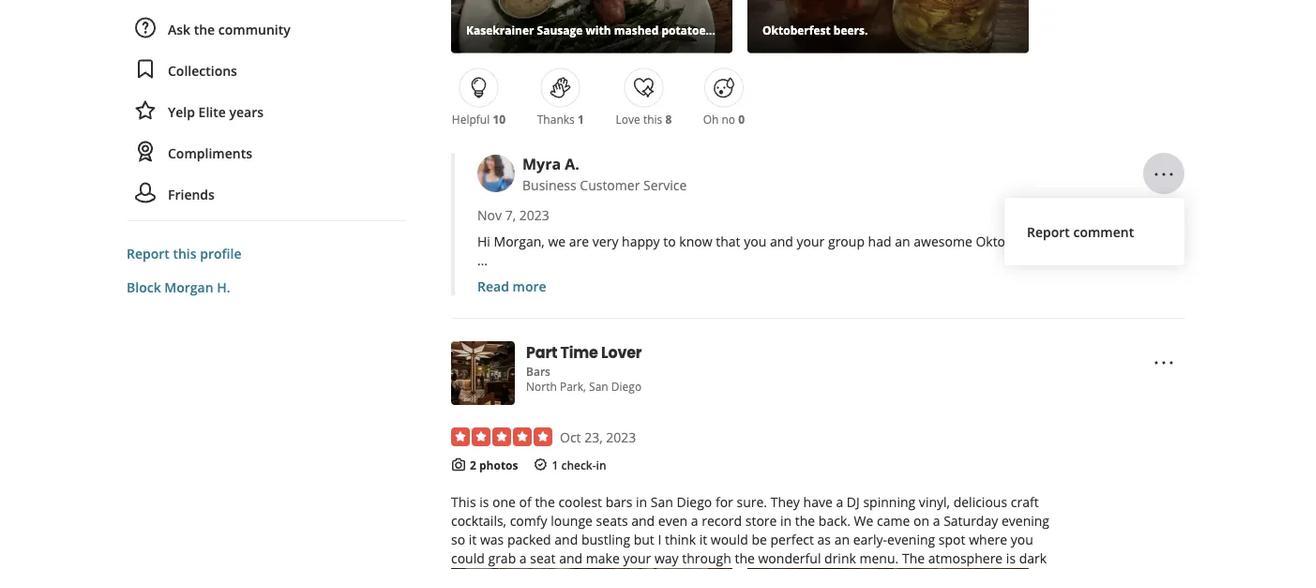 Task type: describe. For each thing, give the bounding box(es) containing it.
2 photos
[[470, 458, 518, 473]]

dark
[[1020, 550, 1047, 568]]

block morgan h. button
[[127, 278, 230, 296]]

bars link
[[526, 364, 551, 379]]

2023 for oct 23, 2023
[[606, 428, 636, 446]]

on inside we are glad that you loved the food, brews and the wonderful vibe. we appreciate you sharing this picture with us! feel free to ask our staff for recommendations on your next dish to try out when you come again :)
[[766, 288, 782, 306]]

years
[[229, 103, 264, 121]]

had
[[869, 232, 892, 250]]

part
[[526, 342, 558, 363]]

more
[[513, 277, 547, 295]]

appreciate
[[913, 270, 978, 288]]

check-
[[562, 458, 596, 473]]

make inside thank you for giving a shout out to our server.  our staff works very hard to make sure that each guest has an amazing and memorable experience with us.
[[939, 326, 973, 344]]

(0 reactions) element
[[739, 111, 745, 127]]

has
[[1104, 326, 1126, 344]]

packed
[[508, 531, 551, 549]]

hope
[[501, 382, 532, 400]]

0 vertical spatial 1
[[578, 111, 584, 127]]

beautifully
[[637, 568, 701, 570]]

ask
[[550, 288, 570, 306]]

each
[[1035, 326, 1064, 344]]

a down packed
[[520, 550, 527, 568]]

yelp elite years
[[168, 103, 264, 121]]

ahead.
[[777, 382, 819, 400]]

5 star rating image
[[451, 428, 553, 447]]

us
[[1082, 232, 1097, 250]]

0 horizontal spatial :)
[[822, 382, 830, 400]]

helpful 10
[[452, 111, 506, 127]]

ask the community link
[[127, 10, 406, 48]]

to down bars
[[535, 382, 548, 400]]

myra
[[523, 154, 561, 174]]

no
[[722, 111, 736, 127]]

coolest
[[559, 493, 602, 511]]

elite
[[199, 103, 226, 121]]

hi morgan, we are very happy to know that you and your group had an awesome oktoberfest with us :)
[[478, 232, 1108, 250]]

yelp
[[168, 103, 195, 121]]

your inside we are glad that you loved the food, brews and the wonderful vibe. we appreciate you sharing this picture with us! feel free to ask our staff for recommendations on your next dish to try out when you come again :)
[[785, 288, 813, 306]]

disappointed.
[[838, 568, 922, 570]]

you inside this is one of the coolest bars in san diego for sure. they have a dj spinning vinyl, delicious craft cocktails, comfy lounge seats and even a record store in the back. we came on a saturday evening so it was packed and bustling but i think it would be perfect as an early-evening spot where you could grab a seat and make your way through the wonderful drink menu. the atmosphere is dark and sexy and every detail was beautifully crafted. you won't be disappointed.
[[1011, 531, 1034, 549]]

could
[[451, 550, 485, 568]]

menu image
[[1153, 163, 1176, 186]]

bars
[[606, 493, 633, 511]]

0 vertical spatial are
[[569, 232, 589, 250]]

where
[[969, 531, 1008, 549]]

a left nice
[[713, 382, 720, 400]]

come
[[999, 288, 1033, 306]]

time
[[561, 342, 598, 363]]

this is one of the coolest bars in san diego for sure. they have a dj spinning vinyl, delicious craft cocktails, comfy lounge seats and even a record store in the back. we came on a saturday evening so it was packed and bustling but i think it would be perfect as an early-evening spot where you could grab a seat and make your way through the wonderful drink menu. the atmosphere is dark and sexy and every detail was beautifully crafted. you won't be disappointed.
[[451, 493, 1050, 570]]

diego inside this is one of the coolest bars in san diego for sure. they have a dj spinning vinyl, delicious craft cocktails, comfy lounge seats and even a record store in the back. we came on a saturday evening so it was packed and bustling but i think it would be perfect as an early-evening spot where you could grab a seat and make your way through the wonderful drink menu. the atmosphere is dark and sexy and every detail was beautifully crafted. you won't be disappointed.
[[677, 493, 712, 511]]

record
[[702, 512, 742, 530]]

we inside we are glad that you loved the food, brews and the wonderful vibe. we appreciate you sharing this picture with us! feel free to ask our staff for recommendations on your next dish to try out when you come again :)
[[892, 270, 910, 288]]

hi
[[478, 232, 491, 250]]

with inside thank you for giving a shout out to our server.  our staff works very hard to make sure that each guest has an amazing and memorable experience with us.
[[705, 345, 731, 363]]

0 horizontal spatial 1
[[552, 458, 559, 473]]

group
[[828, 232, 865, 250]]

our inside thank you for giving a shout out to our server.  our staff works very hard to make sure that each guest has an amazing and memorable experience with us.
[[694, 326, 715, 344]]

0 vertical spatial be
[[752, 531, 767, 549]]

business
[[523, 176, 577, 194]]

drink
[[825, 550, 857, 568]]

2 it from the left
[[700, 531, 708, 549]]

shout
[[616, 326, 651, 344]]

try
[[892, 288, 909, 306]]

that inside thank you for giving a shout out to our server.  our staff works very hard to make sure that each guest has an amazing and memorable experience with us.
[[1007, 326, 1032, 344]]

delicious
[[954, 493, 1008, 511]]

and down lounge
[[555, 531, 578, 549]]

and up detail
[[559, 550, 583, 568]]

photos
[[479, 458, 518, 473]]

you right when
[[973, 288, 996, 306]]

oh no 0
[[703, 111, 745, 127]]

10
[[493, 111, 506, 127]]

the up crafted.
[[735, 550, 755, 568]]

this
[[451, 493, 476, 511]]

1 horizontal spatial be
[[819, 568, 835, 570]]

thanks 1
[[537, 111, 584, 127]]

the left food,
[[644, 270, 664, 288]]

1 it from the left
[[469, 531, 477, 549]]

brews
[[703, 270, 740, 288]]

feel
[[478, 288, 502, 306]]

block morgan h.
[[127, 278, 230, 296]]

san inside part time lover bars north park, san diego
[[589, 379, 609, 394]]

helpful
[[452, 111, 490, 127]]

works
[[822, 326, 858, 344]]

crafted.
[[705, 568, 752, 570]]

service
[[644, 176, 687, 194]]

24 questions v2 image
[[134, 16, 157, 39]]

and up but
[[632, 512, 655, 530]]

you right know
[[744, 232, 767, 250]]

we for we are glad that you loved the food, brews and the wonderful vibe. we appreciate you sharing this picture with us! feel free to ask our staff for recommendations on your next dish to try out when you come again :)
[[478, 270, 497, 288]]

vinyl,
[[919, 493, 951, 511]]

customer
[[580, 176, 640, 194]]

16 check in v2 image
[[533, 458, 548, 473]]

nov
[[478, 206, 502, 224]]

comment
[[1074, 223, 1135, 241]]

love this 8
[[616, 111, 672, 127]]

nov 7, 2023
[[478, 206, 550, 224]]

(1 reaction) element
[[578, 111, 584, 127]]

8
[[666, 111, 672, 127]]

you
[[755, 568, 779, 570]]

2 photos link
[[470, 458, 518, 473]]

staff inside we are glad that you loved the food, brews and the wonderful vibe. we appreciate you sharing this picture with us! feel free to ask our staff for recommendations on your next dish to try out when you come again :)
[[598, 288, 626, 306]]

0
[[739, 111, 745, 127]]

1 horizontal spatial an
[[895, 232, 911, 250]]

the up perfect
[[796, 512, 816, 530]]

0 vertical spatial :)
[[1100, 232, 1108, 250]]

amazing
[[478, 345, 529, 363]]

1 horizontal spatial was
[[610, 568, 633, 570]]

1 horizontal spatial with
[[1053, 232, 1079, 250]]

us.
[[734, 345, 752, 363]]

(10 reactions) element
[[493, 111, 506, 127]]

early-
[[854, 531, 888, 549]]

for inside thank you for giving a shout out to our server.  our staff works very hard to make sure that each guest has an amazing and memorable experience with us.
[[545, 326, 562, 344]]

to left try
[[876, 288, 889, 306]]

sure.
[[737, 493, 768, 511]]

1 vertical spatial evening
[[888, 531, 936, 549]]

friends link
[[127, 175, 406, 213]]

way
[[655, 550, 679, 568]]

an inside thank you for giving a shout out to our server.  our staff works very hard to make sure that each guest has an amazing and memorable experience with us.
[[1129, 326, 1145, 344]]

the down hi morgan, we are very happy to know that you and your group had an awesome oktoberfest with us :) at the top of page
[[770, 270, 790, 288]]

as
[[818, 531, 831, 549]]

day
[[752, 382, 774, 400]]

won't
[[782, 568, 816, 570]]

one
[[493, 493, 516, 511]]

(8 reactions) element
[[666, 111, 672, 127]]

0 horizontal spatial is
[[480, 493, 489, 511]]

your inside this is one of the coolest bars in san diego for sure. they have a dj spinning vinyl, delicious craft cocktails, comfy lounge seats and even a record store in the back. we came on a saturday evening so it was packed and bustling but i think it would be perfect as an early-evening spot where you could grab a seat and make your way through the wonderful drink menu. the atmosphere is dark and sexy and every detail was beautifully crafted. you won't be disappointed.
[[623, 550, 651, 568]]

0 vertical spatial was
[[480, 531, 504, 549]]

0 horizontal spatial in
[[596, 458, 607, 473]]

for inside we are glad that you loved the food, brews and the wonderful vibe. we appreciate you sharing this picture with us! feel free to ask our staff for recommendations on your next dish to try out when you come again :)
[[629, 288, 647, 306]]

oh
[[703, 111, 719, 127]]

community
[[218, 20, 291, 38]]

a inside thank you for giving a shout out to our server.  our staff works very hard to make sure that each guest has an amazing and memorable experience with us.
[[605, 326, 612, 344]]

read
[[478, 277, 509, 295]]

us!
[[1158, 270, 1176, 288]]

you left loved
[[581, 270, 604, 288]]

a.
[[565, 154, 580, 174]]

very inside thank you for giving a shout out to our server.  our staff works very hard to make sure that each guest has an amazing and memorable experience with us.
[[862, 326, 888, 344]]



Task type: locate. For each thing, give the bounding box(es) containing it.
memorable
[[559, 345, 631, 363]]

with left us!
[[1129, 270, 1155, 288]]

0 vertical spatial out
[[912, 288, 933, 306]]

soon,
[[643, 382, 677, 400]]

so
[[451, 531, 466, 549]]

1 vertical spatial in
[[636, 493, 648, 511]]

out inside we are glad that you loved the food, brews and the wonderful vibe. we appreciate you sharing this picture with us! feel free to ask our staff for recommendations on your next dish to try out when you come again :)
[[912, 288, 933, 306]]

24 collections v2 image
[[134, 58, 157, 80]]

report left us
[[1027, 223, 1070, 241]]

we up early-
[[854, 512, 874, 530]]

0 vertical spatial we
[[478, 270, 497, 288]]

1 horizontal spatial in
[[636, 493, 648, 511]]

to down glad
[[534, 288, 546, 306]]

experience
[[634, 345, 701, 363]]

2 vertical spatial an
[[835, 531, 850, 549]]

report this profile
[[127, 244, 242, 262]]

2 vertical spatial for
[[716, 493, 734, 511]]

part time lover bars north park, san diego
[[526, 342, 642, 394]]

evening up the in the bottom right of the page
[[888, 531, 936, 549]]

very
[[593, 232, 619, 250], [862, 326, 888, 344], [614, 382, 640, 400]]

this for profile
[[173, 244, 197, 262]]

and down the could
[[451, 568, 475, 570]]

compliments
[[168, 144, 252, 162]]

and inside thank you for giving a shout out to our server.  our staff works very hard to make sure that each guest has an amazing and memorable experience with us.
[[533, 345, 556, 363]]

and up bars
[[533, 345, 556, 363]]

that inside we are glad that you loved the food, brews and the wonderful vibe. we appreciate you sharing this picture with us! feel free to ask our staff for recommendations on your next dish to try out when you come again :)
[[553, 270, 578, 288]]

1 horizontal spatial out
[[912, 288, 933, 306]]

0 horizontal spatial diego
[[612, 379, 642, 394]]

out
[[912, 288, 933, 306], [654, 326, 675, 344]]

that up 'ask'
[[553, 270, 578, 288]]

it up through
[[700, 531, 708, 549]]

report for report comment
[[1027, 223, 1070, 241]]

with left us
[[1053, 232, 1079, 250]]

have up back.
[[804, 493, 833, 511]]

comfy
[[510, 512, 548, 530]]

1 horizontal spatial 2023
[[606, 428, 636, 446]]

:) right us
[[1100, 232, 1108, 250]]

the
[[194, 20, 215, 38], [644, 270, 664, 288], [770, 270, 790, 288], [535, 493, 555, 511], [796, 512, 816, 530], [735, 550, 755, 568]]

0 vertical spatial we
[[548, 232, 566, 250]]

0 vertical spatial 2023
[[520, 206, 550, 224]]

1 vertical spatial we
[[478, 382, 497, 400]]

report for report this profile
[[127, 244, 170, 262]]

out inside thank you for giving a shout out to our server.  our staff works very hard to make sure that each guest has an amazing and memorable experience with us.
[[654, 326, 675, 344]]

free
[[506, 288, 530, 306]]

:) right 'ahead.'
[[822, 382, 830, 400]]

this for 8
[[644, 111, 663, 127]]

0 horizontal spatial be
[[752, 531, 767, 549]]

are
[[569, 232, 589, 250], [501, 270, 521, 288]]

0 vertical spatial with
[[1053, 232, 1079, 250]]

on up our
[[766, 288, 782, 306]]

with left us.
[[705, 345, 731, 363]]

thanks
[[537, 111, 575, 127]]

giving
[[566, 326, 601, 344]]

server.
[[719, 326, 761, 344]]

0 vertical spatial report
[[1027, 223, 1070, 241]]

diego left the soon,
[[612, 379, 642, 394]]

1 horizontal spatial evening
[[1002, 512, 1050, 530]]

0 horizontal spatial was
[[480, 531, 504, 549]]

store
[[746, 512, 777, 530]]

have inside this is one of the coolest bars in san diego for sure. they have a dj spinning vinyl, delicious craft cocktails, comfy lounge seats and even a record store in the back. we came on a saturday evening so it was packed and bustling but i think it would be perfect as an early-evening spot where you could grab a seat and make your way through the wonderful drink menu. the atmosphere is dark and sexy and every detail was beautifully crafted. you won't be disappointed.
[[804, 493, 833, 511]]

out up experience
[[654, 326, 675, 344]]

for left the giving
[[545, 326, 562, 344]]

2 vertical spatial in
[[781, 512, 792, 530]]

ask the community
[[168, 20, 291, 38]]

in right the bars
[[636, 493, 648, 511]]

but
[[634, 531, 655, 549]]

1 horizontal spatial that
[[716, 232, 741, 250]]

it right so
[[469, 531, 477, 549]]

2 horizontal spatial in
[[781, 512, 792, 530]]

love
[[616, 111, 641, 127]]

we up try
[[892, 270, 910, 288]]

2023 right the 7,
[[520, 206, 550, 224]]

1 vertical spatial on
[[914, 512, 930, 530]]

0 horizontal spatial we
[[548, 232, 566, 250]]

you up come
[[981, 270, 1004, 288]]

1 vertical spatial with
[[1129, 270, 1155, 288]]

1 horizontal spatial staff
[[791, 326, 818, 344]]

thank
[[478, 326, 515, 344]]

perfect
[[771, 531, 814, 549]]

in down oct 23, 2023
[[596, 458, 607, 473]]

and right "brews" in the right of the page
[[743, 270, 767, 288]]

1 vertical spatial your
[[785, 288, 813, 306]]

0 horizontal spatial 2023
[[520, 206, 550, 224]]

1 horizontal spatial san
[[651, 493, 674, 511]]

report up block
[[127, 244, 170, 262]]

san up even
[[651, 493, 674, 511]]

2023
[[520, 206, 550, 224], [606, 428, 636, 446]]

you up amazing
[[519, 326, 541, 344]]

0 horizontal spatial san
[[589, 379, 609, 394]]

we for we hope to serve you very soon, have a nice day ahead. :) cheers!
[[478, 382, 497, 400]]

1 horizontal spatial diego
[[677, 493, 712, 511]]

have
[[680, 382, 709, 400], [804, 493, 833, 511]]

1 vertical spatial very
[[862, 326, 888, 344]]

report inside button
[[1027, 223, 1070, 241]]

0 vertical spatial san
[[589, 379, 609, 394]]

your left next
[[785, 288, 813, 306]]

2 horizontal spatial that
[[1007, 326, 1032, 344]]

evening down craft
[[1002, 512, 1050, 530]]

and left the group
[[770, 232, 794, 250]]

is left dark
[[1007, 550, 1016, 568]]

that right sure
[[1007, 326, 1032, 344]]

0 horizontal spatial make
[[586, 550, 620, 568]]

1 horizontal spatial is
[[1007, 550, 1016, 568]]

this
[[644, 111, 663, 127], [173, 244, 197, 262], [1056, 270, 1079, 288]]

this inside we are glad that you loved the food, brews and the wonderful vibe. we appreciate you sharing this picture with us! feel free to ask our staff for recommendations on your next dish to try out when you come again :)
[[1056, 270, 1079, 288]]

block
[[127, 278, 161, 296]]

1 vertical spatial report
[[127, 244, 170, 262]]

this up again
[[1056, 270, 1079, 288]]

morgan,
[[494, 232, 545, 250]]

0 horizontal spatial an
[[835, 531, 850, 549]]

vibe.
[[860, 270, 889, 288]]

out right try
[[912, 288, 933, 306]]

that right know
[[716, 232, 741, 250]]

0 horizontal spatial our
[[574, 288, 595, 306]]

make
[[939, 326, 973, 344], [586, 550, 620, 568]]

spot
[[939, 531, 966, 549]]

1 vertical spatial are
[[501, 270, 521, 288]]

we hope to serve you very soon, have a nice day ahead. :) cheers!
[[478, 382, 879, 400]]

think
[[665, 531, 696, 549]]

2 horizontal spatial an
[[1129, 326, 1145, 344]]

16 camera v2 image
[[451, 458, 466, 473]]

san inside this is one of the coolest bars in san diego for sure. they have a dj spinning vinyl, delicious craft cocktails, comfy lounge seats and even a record store in the back. we came on a saturday evening so it was packed and bustling but i think it would be perfect as an early-evening spot where you could grab a seat and make your way through the wonderful drink menu. the atmosphere is dark and sexy and every detail was beautifully crafted. you won't be disappointed.
[[651, 493, 674, 511]]

1 vertical spatial was
[[610, 568, 633, 570]]

even
[[658, 512, 688, 530]]

we right morgan,
[[548, 232, 566, 250]]

make inside this is one of the coolest bars in san diego for sure. they have a dj spinning vinyl, delicious craft cocktails, comfy lounge seats and even a record store in the back. we came on a saturday evening so it was packed and bustling but i think it would be perfect as an early-evening spot where you could grab a seat and make your way through the wonderful drink menu. the atmosphere is dark and sexy and every detail was beautifully crafted. you won't be disappointed.
[[586, 550, 620, 568]]

you right park,
[[588, 382, 610, 400]]

0 vertical spatial have
[[680, 382, 709, 400]]

1 vertical spatial staff
[[791, 326, 818, 344]]

7,
[[505, 206, 516, 224]]

2 vertical spatial this
[[1056, 270, 1079, 288]]

we up feel
[[478, 270, 497, 288]]

1 horizontal spatial for
[[629, 288, 647, 306]]

1 vertical spatial an
[[1129, 326, 1145, 344]]

1 vertical spatial this
[[173, 244, 197, 262]]

an
[[895, 232, 911, 250], [1129, 326, 1145, 344], [835, 531, 850, 549]]

our left server.
[[694, 326, 715, 344]]

wonderful up next
[[794, 270, 856, 288]]

h.
[[217, 278, 230, 296]]

of
[[519, 493, 532, 511]]

0 vertical spatial in
[[596, 458, 607, 473]]

2023 right 23, at the left of page
[[606, 428, 636, 446]]

staff inside thank you for giving a shout out to our server.  our staff works very hard to make sure that each guest has an amazing and memorable experience with us.
[[791, 326, 818, 344]]

sexy
[[478, 568, 505, 570]]

your left the group
[[797, 232, 825, 250]]

menu.
[[860, 550, 899, 568]]

report comment
[[1027, 223, 1135, 241]]

0 vertical spatial this
[[644, 111, 663, 127]]

food,
[[668, 270, 699, 288]]

this left 8
[[644, 111, 663, 127]]

0 vertical spatial our
[[574, 288, 595, 306]]

through
[[682, 550, 732, 568]]

staff down loved
[[598, 288, 626, 306]]

0 vertical spatial on
[[766, 288, 782, 306]]

oktoberfest
[[976, 232, 1049, 250]]

are up 'ask'
[[569, 232, 589, 250]]

we
[[478, 270, 497, 288], [478, 382, 497, 400], [854, 512, 874, 530]]

0 vertical spatial very
[[593, 232, 619, 250]]

be down drink
[[819, 568, 835, 570]]

:) right again
[[1073, 288, 1081, 306]]

1 vertical spatial diego
[[677, 493, 712, 511]]

have right the soon,
[[680, 382, 709, 400]]

1 right 16 check in v2 icon
[[552, 458, 559, 473]]

staff right our
[[791, 326, 818, 344]]

make left sure
[[939, 326, 973, 344]]

make up detail
[[586, 550, 620, 568]]

1 vertical spatial our
[[694, 326, 715, 344]]

0 vertical spatial is
[[480, 493, 489, 511]]

1 vertical spatial be
[[819, 568, 835, 570]]

part time lover link
[[526, 341, 642, 364]]

was right detail
[[610, 568, 633, 570]]

was up grab
[[480, 531, 504, 549]]

2 horizontal spatial :)
[[1100, 232, 1108, 250]]

0 horizontal spatial for
[[545, 326, 562, 344]]

a down "vinyl,"
[[933, 512, 941, 530]]

morgan
[[164, 278, 214, 296]]

you inside thank you for giving a shout out to our server.  our staff works very hard to make sure that each guest has an amazing and memorable experience with us.
[[519, 326, 541, 344]]

0 vertical spatial your
[[797, 232, 825, 250]]

very left the soon,
[[614, 382, 640, 400]]

we inside we are glad that you loved the food, brews and the wonderful vibe. we appreciate you sharing this picture with us! feel free to ask our staff for recommendations on your next dish to try out when you come again :)
[[478, 270, 497, 288]]

our right 'ask'
[[574, 288, 595, 306]]

0 vertical spatial staff
[[598, 288, 626, 306]]

1 vertical spatial for
[[545, 326, 562, 344]]

1 horizontal spatial :)
[[1073, 288, 1081, 306]]

and
[[770, 232, 794, 250], [743, 270, 767, 288], [533, 345, 556, 363], [632, 512, 655, 530], [555, 531, 578, 549], [559, 550, 583, 568], [451, 568, 475, 570], [509, 568, 532, 570]]

friends menu item
[[127, 175, 406, 221]]

be down store
[[752, 531, 767, 549]]

for inside this is one of the coolest bars in san diego for sure. they have a dj spinning vinyl, delicious craft cocktails, comfy lounge seats and even a record store in the back. we came on a saturday evening so it was packed and bustling but i think it would be perfect as an early-evening spot where you could grab a seat and make your way through the wonderful drink menu. the atmosphere is dark and sexy and every detail was beautifully crafted. you won't be disappointed.
[[716, 493, 734, 511]]

1 right "thanks"
[[578, 111, 584, 127]]

read more button
[[478, 277, 547, 295]]

0 horizontal spatial staff
[[598, 288, 626, 306]]

1 vertical spatial is
[[1007, 550, 1016, 568]]

report comment button
[[1020, 213, 1170, 250]]

very left happy
[[593, 232, 619, 250]]

2 horizontal spatial with
[[1129, 270, 1155, 288]]

on
[[766, 288, 782, 306], [914, 512, 930, 530]]

1 vertical spatial have
[[804, 493, 833, 511]]

for up record
[[716, 493, 734, 511]]

0 vertical spatial evening
[[1002, 512, 1050, 530]]

lounge
[[551, 512, 593, 530]]

to left know
[[664, 232, 676, 250]]

diego inside part time lover bars north park, san diego
[[612, 379, 642, 394]]

a right even
[[691, 512, 699, 530]]

cheers!
[[833, 382, 879, 400]]

1 vertical spatial san
[[651, 493, 674, 511]]

photo of myra a. image
[[478, 155, 515, 192]]

2023 for nov 7, 2023
[[520, 206, 550, 224]]

an right had
[[895, 232, 911, 250]]

1 horizontal spatial have
[[804, 493, 833, 511]]

nice
[[723, 382, 748, 400]]

our
[[764, 326, 788, 344]]

24 compliment v2 image
[[134, 140, 157, 163]]

myra a. business customer service
[[523, 154, 687, 194]]

on inside this is one of the coolest bars in san diego for sure. they have a dj spinning vinyl, delicious craft cocktails, comfy lounge seats and even a record store in the back. we came on a saturday evening so it was packed and bustling but i think it would be perfect as an early-evening spot where you could grab a seat and make your way through the wonderful drink menu. the atmosphere is dark and sexy and every detail was beautifully crafted. you won't be disappointed.
[[914, 512, 930, 530]]

2 vertical spatial we
[[854, 512, 874, 530]]

in down the they
[[781, 512, 792, 530]]

on down "vinyl,"
[[914, 512, 930, 530]]

picture
[[1082, 270, 1125, 288]]

wonderful up won't
[[759, 550, 821, 568]]

0 horizontal spatial it
[[469, 531, 477, 549]]

happy
[[622, 232, 660, 250]]

it
[[469, 531, 477, 549], [700, 531, 708, 549]]

san right park,
[[589, 379, 609, 394]]

we left hope
[[478, 382, 497, 400]]

saturday
[[944, 512, 999, 530]]

are inside we are glad that you loved the food, brews and the wonderful vibe. we appreciate you sharing this picture with us! feel free to ask our staff for recommendations on your next dish to try out when you come again :)
[[501, 270, 521, 288]]

1 vertical spatial 2023
[[606, 428, 636, 446]]

0 horizontal spatial have
[[680, 382, 709, 400]]

1 horizontal spatial on
[[914, 512, 930, 530]]

compliments link
[[127, 134, 406, 172]]

0 horizontal spatial evening
[[888, 531, 936, 549]]

your down but
[[623, 550, 651, 568]]

the right ask
[[194, 20, 215, 38]]

a up memorable
[[605, 326, 612, 344]]

and down grab
[[509, 568, 532, 570]]

was
[[480, 531, 504, 549], [610, 568, 633, 570]]

wonderful inside this is one of the coolest bars in san diego for sure. they have a dj spinning vinyl, delicious craft cocktails, comfy lounge seats and even a record store in the back. we came on a saturday evening so it was packed and bustling but i think it would be perfect as an early-evening spot where you could grab a seat and make your way through the wonderful drink menu. the atmosphere is dark and sexy and every detail was beautifully crafted. you won't be disappointed.
[[759, 550, 821, 568]]

oct
[[560, 428, 581, 446]]

to right hard
[[923, 326, 936, 344]]

is up cocktails,
[[480, 493, 489, 511]]

0 vertical spatial an
[[895, 232, 911, 250]]

friends
[[168, 185, 215, 203]]

2 vertical spatial very
[[614, 382, 640, 400]]

this up morgan
[[173, 244, 197, 262]]

are up free
[[501, 270, 521, 288]]

menu image
[[1153, 352, 1176, 374]]

1 horizontal spatial our
[[694, 326, 715, 344]]

0 horizontal spatial with
[[705, 345, 731, 363]]

diego up even
[[677, 493, 712, 511]]

wonderful inside we are glad that you loved the food, brews and the wonderful vibe. we appreciate you sharing this picture with us! feel free to ask our staff for recommendations on your next dish to try out when you come again :)
[[794, 270, 856, 288]]

very left hard
[[862, 326, 888, 344]]

we inside this is one of the coolest bars in san diego for sure. they have a dj spinning vinyl, delicious craft cocktails, comfy lounge seats and even a record store in the back. we came on a saturday evening so it was packed and bustling but i think it would be perfect as an early-evening spot where you could grab a seat and make your way through the wonderful drink menu. the atmosphere is dark and sexy and every detail was beautifully crafted. you won't be disappointed.
[[854, 512, 874, 530]]

to up experience
[[678, 326, 691, 344]]

again
[[1037, 288, 1070, 306]]

1 horizontal spatial are
[[569, 232, 589, 250]]

0 horizontal spatial out
[[654, 326, 675, 344]]

our inside we are glad that you loved the food, brews and the wonderful vibe. we appreciate you sharing this picture with us! feel free to ask our staff for recommendations on your next dish to try out when you come again :)
[[574, 288, 595, 306]]

glad
[[524, 270, 550, 288]]

0 horizontal spatial are
[[501, 270, 521, 288]]

0 vertical spatial that
[[716, 232, 741, 250]]

a left dj
[[836, 493, 844, 511]]

24 friends v2 image
[[134, 181, 157, 204]]

1 check-in
[[552, 458, 607, 473]]

with inside we are glad that you loved the food, brews and the wonderful vibe. we appreciate you sharing this picture with us! feel free to ask our staff for recommendations on your next dish to try out when you come again :)
[[1129, 270, 1155, 288]]

cocktails,
[[451, 512, 507, 530]]

the right of
[[535, 493, 555, 511]]

you up dark
[[1011, 531, 1034, 549]]

the
[[903, 550, 925, 568]]

1 horizontal spatial 1
[[578, 111, 584, 127]]

24 star v2 image
[[134, 99, 157, 121]]

1 horizontal spatial we
[[892, 270, 910, 288]]

1 vertical spatial wonderful
[[759, 550, 821, 568]]

an right has at right
[[1129, 326, 1145, 344]]

and inside we are glad that you loved the food, brews and the wonderful vibe. we appreciate you sharing this picture with us! feel free to ask our staff for recommendations on your next dish to try out when you come again :)
[[743, 270, 767, 288]]

23,
[[585, 428, 603, 446]]

detail
[[572, 568, 606, 570]]

an right as
[[835, 531, 850, 549]]

for down loved
[[629, 288, 647, 306]]

0 horizontal spatial report
[[127, 244, 170, 262]]

0 horizontal spatial this
[[173, 244, 197, 262]]

an inside this is one of the coolest bars in san diego for sure. they have a dj spinning vinyl, delicious craft cocktails, comfy lounge seats and even a record store in the back. we came on a saturday evening so it was packed and bustling but i think it would be perfect as an early-evening spot where you could grab a seat and make your way through the wonderful drink menu. the atmosphere is dark and sexy and every detail was beautifully crafted. you won't be disappointed.
[[835, 531, 850, 549]]

0 vertical spatial wonderful
[[794, 270, 856, 288]]

2 vertical spatial with
[[705, 345, 731, 363]]

atmosphere
[[929, 550, 1003, 568]]

:) inside we are glad that you loved the food, brews and the wonderful vibe. we appreciate you sharing this picture with us! feel free to ask our staff for recommendations on your next dish to try out when you come again :)
[[1073, 288, 1081, 306]]

would
[[711, 531, 749, 549]]

1 horizontal spatial report
[[1027, 223, 1070, 241]]



Task type: vqa. For each thing, say whether or not it's contained in the screenshot.


